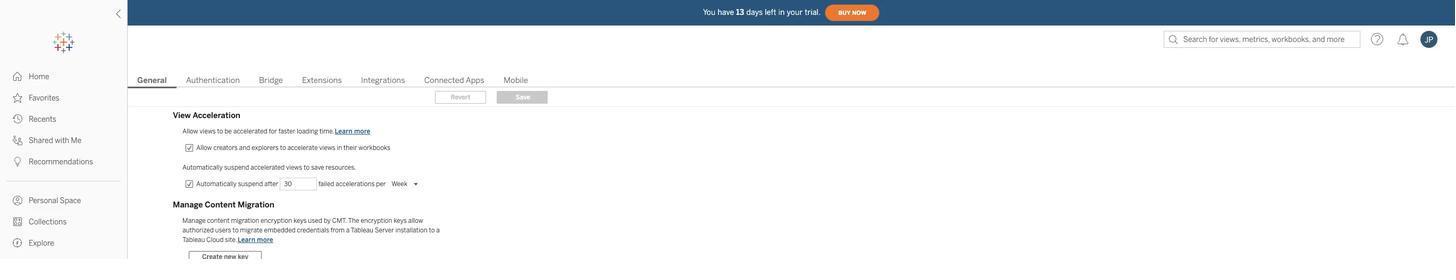 Task type: vqa. For each thing, say whether or not it's contained in the screenshot.
You
yes



Task type: describe. For each thing, give the bounding box(es) containing it.
1 horizontal spatial views
[[286, 164, 302, 171]]

navigation containing general
[[128, 72, 1456, 88]]

time.
[[320, 128, 334, 135]]

creators
[[213, 144, 238, 152]]

buy
[[838, 9, 851, 16]]

favorites
[[29, 94, 59, 103]]

suspend for accelerated
[[224, 164, 249, 171]]

integrations
[[361, 76, 405, 85]]

allow views to be accelerated for faster loading time. learn more
[[182, 128, 371, 135]]

by text only_f5he34f image for explore
[[13, 238, 22, 248]]

automatically suspend after
[[196, 180, 278, 188]]

acceleration
[[193, 111, 240, 120]]

explore
[[29, 239, 54, 248]]

faster
[[279, 128, 295, 135]]

the
[[348, 217, 359, 225]]

general
[[137, 76, 167, 85]]

apps
[[466, 76, 485, 85]]

and
[[239, 144, 250, 152]]

migration
[[231, 217, 259, 225]]

authentication
[[186, 76, 240, 85]]

2 encryption from the left
[[361, 217, 392, 225]]

allow creators and explorers to accelerate views in their workbooks
[[196, 144, 391, 152]]

1 a from the left
[[346, 227, 350, 234]]

embedded
[[264, 227, 296, 234]]

allow
[[408, 217, 423, 225]]

installation
[[396, 227, 428, 234]]

loading
[[297, 128, 318, 135]]

content
[[207, 217, 230, 225]]

1 horizontal spatial tableau
[[351, 227, 373, 234]]

failed accelerations per
[[318, 180, 386, 188]]

1 vertical spatial views
[[319, 144, 335, 152]]

1 horizontal spatial more
[[354, 128, 371, 135]]

1 vertical spatial accelerated
[[251, 164, 285, 171]]

by text only_f5he34f image for collections
[[13, 217, 22, 227]]

navigation panel element
[[0, 32, 127, 259]]

home
[[29, 72, 49, 81]]

explorers
[[252, 144, 279, 152]]

from
[[331, 227, 345, 234]]

0 vertical spatial accelerated
[[233, 128, 267, 135]]

be
[[225, 128, 232, 135]]

to up site.
[[233, 227, 239, 234]]

0 vertical spatial views
[[200, 128, 216, 135]]

manage content migration
[[173, 200, 274, 210]]

me
[[71, 136, 81, 145]]

trial.
[[805, 8, 821, 17]]

by text only_f5he34f image for recommendations
[[13, 157, 22, 167]]

learn more link for view acceleration
[[334, 127, 371, 136]]

explore link
[[0, 232, 127, 254]]

shared with me
[[29, 136, 81, 145]]

their
[[344, 144, 357, 152]]

1 keys from the left
[[294, 217, 307, 225]]

personal space link
[[0, 190, 127, 211]]

buy now
[[838, 9, 867, 16]]

0 horizontal spatial in
[[337, 144, 342, 152]]

to down faster
[[280, 144, 286, 152]]

recents
[[29, 115, 56, 124]]

revert
[[451, 94, 471, 101]]

for
[[269, 128, 277, 135]]

2 keys from the left
[[394, 217, 407, 225]]

automatically for automatically suspend after
[[196, 180, 237, 188]]

recommendations link
[[0, 151, 127, 172]]

0 horizontal spatial tableau
[[182, 236, 205, 244]]

recents link
[[0, 109, 127, 130]]

sub-spaces tab list
[[128, 74, 1456, 88]]

personal
[[29, 196, 58, 205]]

per
[[376, 180, 386, 188]]

automatically for automatically suspend accelerated views to save resources.
[[182, 164, 223, 171]]

view
[[173, 111, 191, 120]]

resources.
[[326, 164, 356, 171]]

mobile
[[504, 76, 528, 85]]

1 horizontal spatial learn
[[335, 128, 353, 135]]

recommendations
[[29, 157, 93, 167]]



Task type: locate. For each thing, give the bounding box(es) containing it.
views
[[200, 128, 216, 135], [319, 144, 335, 152], [286, 164, 302, 171]]

0 vertical spatial learn
[[335, 128, 353, 135]]

in
[[779, 8, 785, 17], [337, 144, 342, 152]]

connected
[[424, 76, 464, 85]]

you
[[703, 8, 716, 17]]

manage
[[173, 200, 203, 210], [182, 217, 206, 225]]

a right installation
[[436, 227, 440, 234]]

you have 13 days left in your trial.
[[703, 8, 821, 17]]

keys up installation
[[394, 217, 407, 225]]

with
[[55, 136, 69, 145]]

to left be on the left of page
[[217, 128, 223, 135]]

more up the their
[[354, 128, 371, 135]]

2 a from the left
[[436, 227, 440, 234]]

used
[[308, 217, 322, 225]]

1 vertical spatial learn
[[238, 236, 255, 244]]

3 by text only_f5he34f image from the top
[[13, 114, 22, 124]]

days
[[747, 8, 763, 17]]

1 vertical spatial allow
[[196, 144, 212, 152]]

manage inside manage content migration encryption keys used by cmt. the encryption keys allow authorized users to migrate embedded credentials from a tableau server installation to a tableau cloud site.
[[182, 217, 206, 225]]

by text only_f5he34f image left personal
[[13, 196, 22, 205]]

learn
[[335, 128, 353, 135], [238, 236, 255, 244]]

0 vertical spatial suspend
[[224, 164, 249, 171]]

navigation
[[128, 72, 1456, 88]]

cmt.
[[332, 217, 347, 225]]

by text only_f5he34f image for shared with me
[[13, 136, 22, 145]]

2 by text only_f5he34f image from the top
[[13, 196, 22, 205]]

0 vertical spatial manage
[[173, 200, 203, 210]]

learn more link down migrate
[[237, 236, 274, 244]]

suspend
[[224, 164, 249, 171], [238, 180, 263, 188]]

migration
[[238, 200, 274, 210]]

learn more link for manage content migration
[[237, 236, 274, 244]]

by text only_f5he34f image left explore at the bottom of the page
[[13, 238, 22, 248]]

1 encryption from the left
[[261, 217, 292, 225]]

automatically
[[182, 164, 223, 171], [196, 180, 237, 188]]

2 vertical spatial views
[[286, 164, 302, 171]]

failed
[[318, 180, 334, 188]]

tableau down authorized
[[182, 236, 205, 244]]

0 vertical spatial learn more link
[[334, 127, 371, 136]]

1 vertical spatial manage
[[182, 217, 206, 225]]

connected apps
[[424, 76, 485, 85]]

1 by text only_f5he34f image from the top
[[13, 72, 22, 81]]

migrate
[[240, 227, 263, 234]]

5 by text only_f5he34f image from the top
[[13, 238, 22, 248]]

by text only_f5he34f image left recommendations
[[13, 157, 22, 167]]

server
[[375, 227, 394, 234]]

views down time.
[[319, 144, 335, 152]]

0 horizontal spatial more
[[257, 236, 273, 244]]

suspend for after
[[238, 180, 263, 188]]

allow for allow creators and explorers to accelerate views in their workbooks
[[196, 144, 212, 152]]

1 vertical spatial in
[[337, 144, 342, 152]]

by text only_f5he34f image left favorites
[[13, 93, 22, 103]]

13
[[736, 8, 744, 17]]

main content containing general
[[128, 0, 1456, 259]]

accelerated up and
[[233, 128, 267, 135]]

0 vertical spatial by text only_f5he34f image
[[13, 157, 22, 167]]

3 by text only_f5he34f image from the top
[[13, 217, 22, 227]]

manage for manage content migration
[[173, 200, 203, 210]]

views down allow creators and explorers to accelerate views in their workbooks
[[286, 164, 302, 171]]

by text only_f5he34f image left home in the top left of the page
[[13, 72, 22, 81]]

left
[[765, 8, 777, 17]]

automatically up content
[[196, 180, 237, 188]]

manage content migration encryption keys used by cmt. the encryption keys allow authorized users to migrate embedded credentials from a tableau server installation to a tableau cloud site.
[[182, 217, 440, 244]]

to left "save" at the bottom
[[304, 164, 310, 171]]

4 by text only_f5he34f image from the top
[[13, 136, 22, 145]]

by text only_f5he34f image inside explore link
[[13, 238, 22, 248]]

in left the their
[[337, 144, 342, 152]]

by text only_f5he34f image
[[13, 157, 22, 167], [13, 196, 22, 205], [13, 217, 22, 227]]

have
[[718, 8, 734, 17]]

by text only_f5he34f image left collections
[[13, 217, 22, 227]]

1 vertical spatial more
[[257, 236, 273, 244]]

workbooks
[[359, 144, 391, 152]]

by text only_f5he34f image inside personal space link
[[13, 196, 22, 205]]

to right installation
[[429, 227, 435, 234]]

accelerate
[[288, 144, 318, 152]]

personal space
[[29, 196, 81, 205]]

extensions
[[302, 76, 342, 85]]

accelerated
[[233, 128, 267, 135], [251, 164, 285, 171]]

collections
[[29, 218, 67, 227]]

save
[[311, 164, 324, 171]]

views down view acceleration
[[200, 128, 216, 135]]

by text only_f5he34f image inside the shared with me link
[[13, 136, 22, 145]]

by text only_f5he34f image inside collections link
[[13, 217, 22, 227]]

keys left used
[[294, 217, 307, 225]]

credentials
[[297, 227, 329, 234]]

automatically suspend accelerated views to save resources.
[[182, 164, 356, 171]]

site.
[[225, 236, 237, 244]]

learn more
[[238, 236, 273, 244]]

1 vertical spatial suspend
[[238, 180, 263, 188]]

buy now button
[[825, 4, 880, 21]]

suspend up automatically suspend after at the left of the page
[[224, 164, 249, 171]]

2 by text only_f5he34f image from the top
[[13, 93, 22, 103]]

by text only_f5he34f image inside the favorites link
[[13, 93, 22, 103]]

0 horizontal spatial learn
[[238, 236, 255, 244]]

week button
[[387, 178, 421, 190]]

0 vertical spatial allow
[[182, 128, 198, 135]]

bridge
[[259, 76, 283, 85]]

by text only_f5he34f image inside recents link
[[13, 114, 22, 124]]

1 horizontal spatial a
[[436, 227, 440, 234]]

suspend left the after
[[238, 180, 263, 188]]

view acceleration
[[173, 111, 240, 120]]

by text only_f5he34f image for favorites
[[13, 93, 22, 103]]

encryption
[[261, 217, 292, 225], [361, 217, 392, 225]]

2 horizontal spatial views
[[319, 144, 335, 152]]

more down migrate
[[257, 236, 273, 244]]

1 vertical spatial learn more link
[[237, 236, 274, 244]]

allow down view
[[182, 128, 198, 135]]

1 horizontal spatial in
[[779, 8, 785, 17]]

revert button
[[435, 91, 486, 104]]

0 horizontal spatial learn more link
[[237, 236, 274, 244]]

shared with me link
[[0, 130, 127, 151]]

collections link
[[0, 211, 127, 232]]

tableau down the
[[351, 227, 373, 234]]

0 vertical spatial more
[[354, 128, 371, 135]]

1 by text only_f5he34f image from the top
[[13, 157, 22, 167]]

encryption up "embedded"
[[261, 217, 292, 225]]

1 horizontal spatial keys
[[394, 217, 407, 225]]

1 vertical spatial by text only_f5he34f image
[[13, 196, 22, 205]]

by
[[324, 217, 331, 225]]

by text only_f5he34f image inside home link
[[13, 72, 22, 81]]

cloud
[[206, 236, 224, 244]]

0 vertical spatial tableau
[[351, 227, 373, 234]]

by text only_f5he34f image left shared
[[13, 136, 22, 145]]

by text only_f5he34f image for recents
[[13, 114, 22, 124]]

by text only_f5he34f image for home
[[13, 72, 22, 81]]

favorites link
[[0, 87, 127, 109]]

a
[[346, 227, 350, 234], [436, 227, 440, 234]]

0 horizontal spatial a
[[346, 227, 350, 234]]

1 horizontal spatial learn more link
[[334, 127, 371, 136]]

manage for manage content migration encryption keys used by cmt. the encryption keys allow authorized users to migrate embedded credentials from a tableau server installation to a tableau cloud site.
[[182, 217, 206, 225]]

0 horizontal spatial encryption
[[261, 217, 292, 225]]

by text only_f5he34f image left recents
[[13, 114, 22, 124]]

space
[[60, 196, 81, 205]]

learn more link up the their
[[334, 127, 371, 136]]

learn down migrate
[[238, 236, 255, 244]]

accelerations
[[336, 180, 375, 188]]

users
[[215, 227, 231, 234]]

main navigation. press the up and down arrow keys to access links. element
[[0, 66, 127, 259]]

now
[[852, 9, 867, 16]]

learn more link
[[334, 127, 371, 136], [237, 236, 274, 244]]

your
[[787, 8, 803, 17]]

1 vertical spatial automatically
[[196, 180, 237, 188]]

allow left creators
[[196, 144, 212, 152]]

by text only_f5he34f image
[[13, 72, 22, 81], [13, 93, 22, 103], [13, 114, 22, 124], [13, 136, 22, 145], [13, 238, 22, 248]]

more
[[354, 128, 371, 135], [257, 236, 273, 244]]

a right from
[[346, 227, 350, 234]]

0 vertical spatial automatically
[[182, 164, 223, 171]]

shared
[[29, 136, 53, 145]]

None text field
[[280, 178, 317, 190]]

by text only_f5he34f image for personal space
[[13, 196, 22, 205]]

learn right time.
[[335, 128, 353, 135]]

encryption up the server
[[361, 217, 392, 225]]

home link
[[0, 66, 127, 87]]

2 vertical spatial by text only_f5he34f image
[[13, 217, 22, 227]]

week
[[392, 180, 408, 188]]

1 horizontal spatial encryption
[[361, 217, 392, 225]]

0 vertical spatial in
[[779, 8, 785, 17]]

by text only_f5he34f image inside recommendations "link"
[[13, 157, 22, 167]]

allow for allow views to be accelerated for faster loading time. learn more
[[182, 128, 198, 135]]

automatically down creators
[[182, 164, 223, 171]]

0 horizontal spatial views
[[200, 128, 216, 135]]

authorized
[[182, 227, 214, 234]]

1 vertical spatial tableau
[[182, 236, 205, 244]]

in right left
[[779, 8, 785, 17]]

main content
[[128, 0, 1456, 259]]

0 horizontal spatial keys
[[294, 217, 307, 225]]

after
[[264, 180, 278, 188]]

accelerated up the after
[[251, 164, 285, 171]]

content
[[205, 200, 236, 210]]



